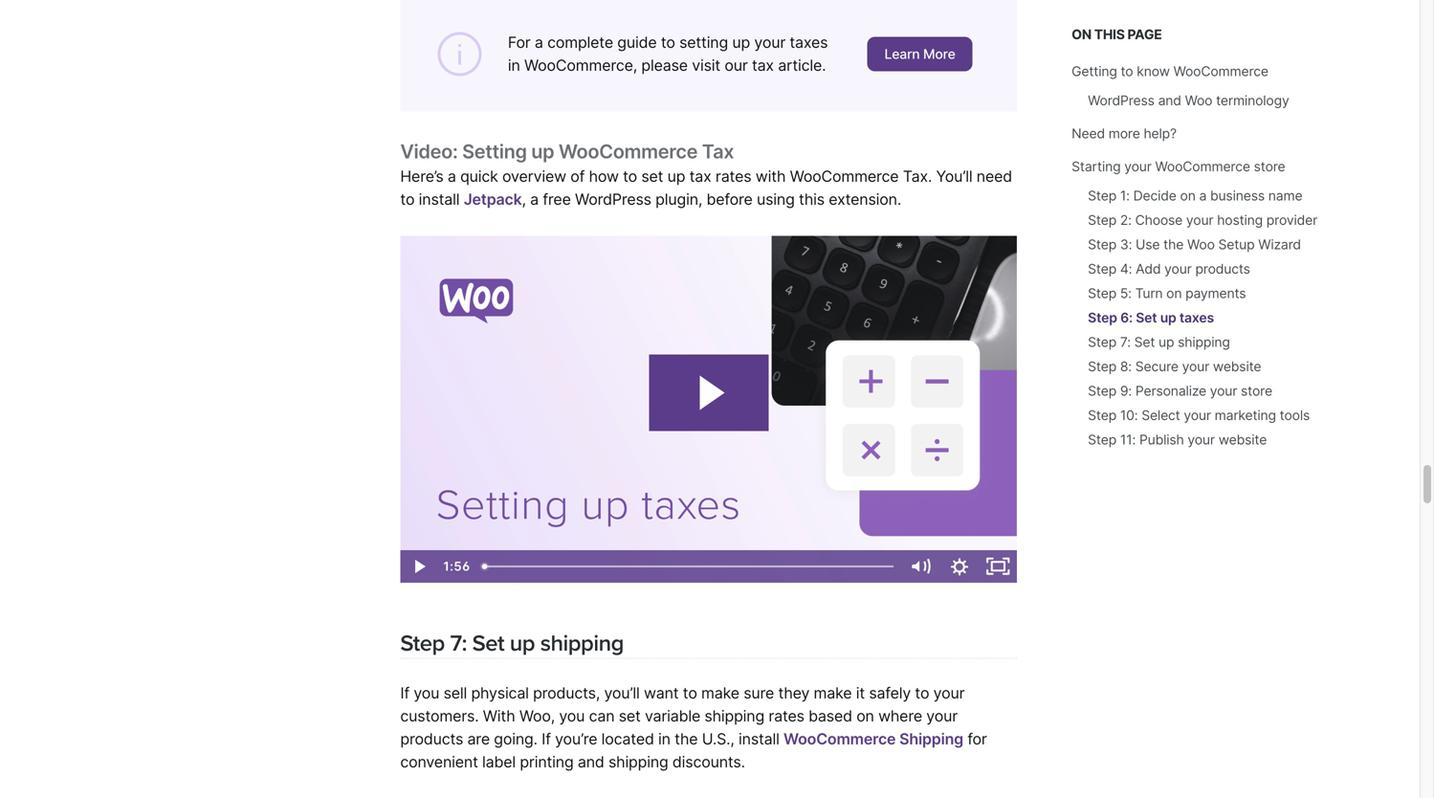 Task type: describe. For each thing, give the bounding box(es) containing it.
for a complete guide to setting up your taxes in woocommerce, please visit our tax article.
[[508, 33, 828, 75]]

up up overview
[[531, 140, 554, 163]]

step left 8:
[[1088, 358, 1117, 375]]

learn
[[885, 46, 920, 62]]

sure
[[744, 684, 774, 703]]

step left '6:'
[[1088, 310, 1118, 326]]

step 8: secure your website link
[[1088, 358, 1262, 375]]

video: setting up woocommerce tax
[[400, 140, 734, 163]]

setting
[[462, 140, 527, 163]]

rates inside here's a quick overview of how to set up tax rates with woocommerce tax. you'll need to install
[[716, 167, 752, 186]]

label
[[482, 753, 516, 772]]

up inside here's a quick overview of how to set up tax rates with woocommerce tax. you'll need to install
[[668, 167, 685, 186]]

step 3: use the woo setup wizard link
[[1088, 236, 1301, 253]]

wizard
[[1259, 236, 1301, 253]]

video:
[[400, 140, 458, 163]]

a inside step 1: decide on a business name step 2: choose your hosting provider step 3: use the woo setup wizard step 4: add your products step 5: turn on payments step 6: set up taxes step 7: set up shipping step 8: secure your website step 9: personalize your store step 10: select your marketing tools step 11: publish your website
[[1200, 188, 1207, 204]]

starting
[[1072, 158, 1121, 175]]

1 vertical spatial website
[[1219, 432, 1267, 448]]

secure
[[1136, 358, 1179, 375]]

in inside the for a complete guide to setting up your taxes in woocommerce, please visit our tax article.
[[508, 56, 520, 75]]

0 vertical spatial woo
[[1185, 92, 1213, 109]]

0 horizontal spatial 7:
[[450, 630, 467, 657]]

jetpack link
[[464, 190, 522, 209]]

woocommerce,
[[524, 56, 637, 75]]

1:
[[1120, 188, 1130, 204]]

step 2: choose your hosting provider link
[[1088, 212, 1318, 228]]

where
[[879, 707, 922, 726]]

set inside the if you sell physical products, you'll want to make sure they make it safely to your customers. with woo, you can set variable shipping rates based on where your products are going. if you're located in the u.s., install
[[619, 707, 641, 726]]

complete
[[547, 33, 613, 52]]

products,
[[533, 684, 600, 703]]

business
[[1211, 188, 1265, 204]]

for
[[508, 33, 531, 52]]

based
[[809, 707, 853, 726]]

shipping inside the if you sell physical products, you'll want to make sure they make it safely to your customers. with woo, you can set variable shipping rates based on where your products are going. if you're located in the u.s., install
[[705, 707, 765, 726]]

you'll
[[604, 684, 640, 703]]

11:
[[1120, 432, 1136, 448]]

0 horizontal spatial you
[[414, 684, 440, 703]]

need
[[977, 167, 1012, 186]]

0 horizontal spatial this
[[799, 190, 825, 209]]

8:
[[1120, 358, 1132, 375]]

on this page
[[1072, 26, 1162, 43]]

article.
[[778, 56, 826, 75]]

personalize
[[1136, 383, 1207, 399]]

to inside the for a complete guide to setting up your taxes in woocommerce, please visit our tax article.
[[661, 33, 675, 52]]

step left 1:
[[1088, 188, 1117, 204]]

woocommerce down the based
[[784, 730, 896, 749]]

0 vertical spatial this
[[1095, 26, 1125, 43]]

need
[[1072, 125, 1105, 142]]

shipping
[[900, 730, 964, 749]]

10:
[[1120, 407, 1138, 423]]

0 vertical spatial on
[[1180, 188, 1196, 204]]

step left 10:
[[1088, 407, 1117, 423]]

starting your woocommerce store link
[[1072, 158, 1286, 175]]

6:
[[1121, 310, 1133, 326]]

tax inside the for a complete guide to setting up your taxes in woocommerce, please visit our tax article.
[[752, 56, 774, 75]]

wordpress and woo terminology link
[[1088, 92, 1290, 109]]

safely
[[869, 684, 911, 703]]

woocommerce shipping link
[[784, 730, 964, 749]]

setup
[[1219, 236, 1255, 253]]

use
[[1136, 236, 1160, 253]]

on
[[1072, 26, 1092, 43]]

step 1: decide on a business name step 2: choose your hosting provider step 3: use the woo setup wizard step 4: add your products step 5: turn on payments step 6: set up taxes step 7: set up shipping step 8: secure your website step 9: personalize your store step 10: select your marketing tools step 11: publish your website
[[1088, 188, 1318, 448]]

visit
[[692, 56, 721, 75]]

going.
[[494, 730, 538, 749]]

step 6: set up taxes link
[[1088, 310, 1214, 326]]

here's
[[400, 167, 444, 186]]

step left 9:
[[1088, 383, 1117, 399]]

woocommerce shipping
[[784, 730, 964, 749]]

guide
[[618, 33, 657, 52]]

plugin,
[[656, 190, 703, 209]]

step 7: set up shipping
[[400, 630, 624, 657]]

quick
[[460, 167, 498, 186]]

2 vertical spatial set
[[472, 630, 504, 657]]

store inside step 1: decide on a business name step 2: choose your hosting provider step 3: use the woo setup wizard step 4: add your products step 5: turn on payments step 6: set up taxes step 7: set up shipping step 8: secure your website step 9: personalize your store step 10: select your marketing tools step 11: publish your website
[[1241, 383, 1273, 399]]

shipping up products,
[[540, 630, 624, 657]]

marketing
[[1215, 407, 1276, 423]]

they
[[778, 684, 810, 703]]

extension.
[[829, 190, 902, 209]]

a inside here's a quick overview of how to set up tax rates with woocommerce tax. you'll need to install
[[448, 167, 456, 186]]

can
[[589, 707, 615, 726]]

discounts.
[[673, 753, 745, 772]]

tax
[[702, 140, 734, 163]]

free
[[543, 190, 571, 209]]

how
[[589, 167, 619, 186]]

select
[[1142, 407, 1181, 423]]

with
[[483, 707, 515, 726]]

step left 5:
[[1088, 285, 1117, 301]]

3:
[[1120, 236, 1132, 253]]

on inside the if you sell physical products, you'll want to make sure they make it safely to your customers. with woo, you can set variable shipping rates based on where your products are going. if you're located in the u.s., install
[[857, 707, 874, 726]]

0 vertical spatial step 7: set up shipping link
[[1088, 334, 1230, 350]]

0 vertical spatial set
[[1136, 310, 1157, 326]]

step up sell
[[400, 630, 445, 657]]

starting your woocommerce store
[[1072, 158, 1286, 175]]

hosting
[[1217, 212, 1263, 228]]

to left know
[[1121, 63, 1134, 79]]

tools
[[1280, 407, 1310, 423]]

your inside the for a complete guide to setting up your taxes in woocommerce, please visit our tax article.
[[754, 33, 786, 52]]

add
[[1136, 261, 1161, 277]]

u.s.,
[[702, 730, 735, 749]]

you'll
[[936, 167, 973, 186]]

woo,
[[519, 707, 555, 726]]

2:
[[1120, 212, 1132, 228]]



Task type: vqa. For each thing, say whether or not it's contained in the screenshot.
Chevron Up icon
no



Task type: locate. For each thing, give the bounding box(es) containing it.
1 vertical spatial in
[[658, 730, 671, 749]]

1 horizontal spatial in
[[658, 730, 671, 749]]

set
[[1136, 310, 1157, 326], [1135, 334, 1155, 350], [472, 630, 504, 657]]

1 vertical spatial and
[[578, 753, 604, 772]]

name
[[1269, 188, 1303, 204]]

and inside for convenient label printing and shipping discounts.
[[578, 753, 604, 772]]

0 horizontal spatial taxes
[[790, 33, 828, 52]]

of
[[571, 167, 585, 186]]

step down step 6: set up taxes link
[[1088, 334, 1117, 350]]

more
[[1109, 125, 1140, 142]]

7: up 8:
[[1120, 334, 1131, 350]]

0 vertical spatial if
[[400, 684, 410, 703]]

set down step 6: set up taxes link
[[1135, 334, 1155, 350]]

website
[[1213, 358, 1262, 375], [1219, 432, 1267, 448]]

taxes inside the for a complete guide to setting up your taxes in woocommerce, please visit our tax article.
[[790, 33, 828, 52]]

store up marketing at the right bottom
[[1241, 383, 1273, 399]]

if up "printing"
[[542, 730, 551, 749]]

if
[[400, 684, 410, 703], [542, 730, 551, 749]]

need more help? link
[[1072, 125, 1177, 142]]

2 make from the left
[[814, 684, 852, 703]]

page
[[1128, 26, 1162, 43]]

0 horizontal spatial set
[[619, 707, 641, 726]]

woocommerce up extension.
[[790, 167, 899, 186]]

4:
[[1120, 261, 1132, 277]]

up down step 5: turn on payments link
[[1160, 310, 1177, 326]]

publish
[[1140, 432, 1184, 448]]

shipping up u.s., in the bottom of the page
[[705, 707, 765, 726]]

set up physical
[[472, 630, 504, 657]]

a right ,
[[530, 190, 539, 209]]

1 vertical spatial 7:
[[450, 630, 467, 657]]

tax up jetpack , a free wordpress plugin, before using this extension.
[[690, 167, 712, 186]]

products up payments
[[1196, 261, 1251, 277]]

with
[[756, 167, 786, 186]]

step 7: set up shipping link up secure on the right top of page
[[1088, 334, 1230, 350]]

1 vertical spatial set
[[619, 707, 641, 726]]

0 vertical spatial the
[[1164, 236, 1184, 253]]

taxes inside step 1: decide on a business name step 2: choose your hosting provider step 3: use the woo setup wizard step 4: add your products step 5: turn on payments step 6: set up taxes step 7: set up shipping step 8: secure your website step 9: personalize your store step 10: select your marketing tools step 11: publish your website
[[1180, 310, 1214, 326]]

on up step 2: choose your hosting provider link
[[1180, 188, 1196, 204]]

0 horizontal spatial tax
[[690, 167, 712, 186]]

up up our
[[732, 33, 750, 52]]

0 horizontal spatial step 7: set up shipping link
[[400, 630, 624, 657]]

and
[[1158, 92, 1182, 109], [578, 753, 604, 772]]

if up customers.
[[400, 684, 410, 703]]

0 horizontal spatial install
[[419, 190, 460, 209]]

for convenient label printing and shipping discounts.
[[400, 730, 987, 772]]

0 vertical spatial taxes
[[790, 33, 828, 52]]

convenient
[[400, 753, 478, 772]]

tax.
[[903, 167, 932, 186]]

rates inside the if you sell physical products, you'll want to make sure they make it safely to your customers. with woo, you can set variable shipping rates based on where your products are going. if you're located in the u.s., install
[[769, 707, 805, 726]]

1 horizontal spatial you
[[559, 707, 585, 726]]

,
[[522, 190, 526, 209]]

0 horizontal spatial make
[[701, 684, 740, 703]]

to up please
[[661, 33, 675, 52]]

the inside step 1: decide on a business name step 2: choose your hosting provider step 3: use the woo setup wizard step 4: add your products step 5: turn on payments step 6: set up taxes step 7: set up shipping step 8: secure your website step 9: personalize your store step 10: select your marketing tools step 11: publish your website
[[1164, 236, 1184, 253]]

woocommerce
[[1174, 63, 1269, 79], [559, 140, 698, 163], [1156, 158, 1251, 175], [790, 167, 899, 186], [784, 730, 896, 749]]

rates up before
[[716, 167, 752, 186]]

store up the name
[[1254, 158, 1286, 175]]

0 horizontal spatial products
[[400, 730, 463, 749]]

video element
[[400, 236, 1017, 583]]

1 vertical spatial rates
[[769, 707, 805, 726]]

turn
[[1136, 285, 1163, 301]]

the down variable
[[675, 730, 698, 749]]

1 horizontal spatial set
[[641, 167, 663, 186]]

know
[[1137, 63, 1170, 79]]

1 horizontal spatial the
[[1164, 236, 1184, 253]]

install inside the if you sell physical products, you'll want to make sure they make it safely to your customers. with woo, you can set variable shipping rates based on where your products are going. if you're located in the u.s., install
[[739, 730, 780, 749]]

step 5: turn on payments link
[[1088, 285, 1246, 301]]

woo inside step 1: decide on a business name step 2: choose your hosting provider step 3: use the woo setup wizard step 4: add your products step 5: turn on payments step 6: set up taxes step 7: set up shipping step 8: secure your website step 9: personalize your store step 10: select your marketing tools step 11: publish your website
[[1188, 236, 1215, 253]]

0 vertical spatial set
[[641, 167, 663, 186]]

0 horizontal spatial and
[[578, 753, 604, 772]]

decide
[[1134, 188, 1177, 204]]

0 vertical spatial rates
[[716, 167, 752, 186]]

2 vertical spatial on
[[857, 707, 874, 726]]

up up step 8: secure your website link
[[1159, 334, 1175, 350]]

rates down they
[[769, 707, 805, 726]]

step 10: select your marketing tools link
[[1088, 407, 1310, 423]]

products up convenient
[[400, 730, 463, 749]]

1 horizontal spatial products
[[1196, 261, 1251, 277]]

0 horizontal spatial wordpress
[[575, 190, 652, 209]]

products
[[1196, 261, 1251, 277], [400, 730, 463, 749]]

getting to know woocommerce link
[[1072, 63, 1269, 79]]

woocommerce up 'terminology'
[[1174, 63, 1269, 79]]

7: up sell
[[450, 630, 467, 657]]

1 vertical spatial if
[[542, 730, 551, 749]]

step 1: decide on a business name link
[[1088, 188, 1303, 204]]

on down step 4: add your products "link"
[[1167, 285, 1182, 301]]

install
[[419, 190, 460, 209], [739, 730, 780, 749]]

1 horizontal spatial install
[[739, 730, 780, 749]]

tax
[[752, 56, 774, 75], [690, 167, 712, 186]]

set inside here's a quick overview of how to set up tax rates with woocommerce tax. you'll need to install
[[641, 167, 663, 186]]

payments
[[1186, 285, 1246, 301]]

install down 'here's'
[[419, 190, 460, 209]]

1 horizontal spatial if
[[542, 730, 551, 749]]

1 vertical spatial taxes
[[1180, 310, 1214, 326]]

0 vertical spatial tax
[[752, 56, 774, 75]]

step left '2:'
[[1088, 212, 1117, 228]]

getting
[[1072, 63, 1117, 79]]

1 vertical spatial on
[[1167, 285, 1182, 301]]

tax inside here's a quick overview of how to set up tax rates with woocommerce tax. you'll need to install
[[690, 167, 712, 186]]

woocommerce up how
[[559, 140, 698, 163]]

make
[[701, 684, 740, 703], [814, 684, 852, 703]]

0 vertical spatial store
[[1254, 158, 1286, 175]]

learn more link
[[867, 37, 973, 71]]

up inside the for a complete guide to setting up your taxes in woocommerce, please visit our tax article.
[[732, 33, 750, 52]]

1 horizontal spatial wordpress
[[1088, 92, 1155, 109]]

the up step 4: add your products "link"
[[1164, 236, 1184, 253]]

1 horizontal spatial make
[[814, 684, 852, 703]]

shipping up step 8: secure your website link
[[1178, 334, 1230, 350]]

1 make from the left
[[701, 684, 740, 703]]

1 vertical spatial tax
[[690, 167, 712, 186]]

make up the based
[[814, 684, 852, 703]]

to up where
[[915, 684, 930, 703]]

0 horizontal spatial in
[[508, 56, 520, 75]]

you
[[414, 684, 440, 703], [559, 707, 585, 726]]

a inside the for a complete guide to setting up your taxes in woocommerce, please visit our tax article.
[[535, 33, 543, 52]]

customers.
[[400, 707, 479, 726]]

learn more
[[885, 46, 956, 62]]

1 horizontal spatial rates
[[769, 707, 805, 726]]

setting up taxes video image
[[400, 236, 1017, 583], [400, 236, 1017, 583]]

shipping
[[1178, 334, 1230, 350], [540, 630, 624, 657], [705, 707, 765, 726], [609, 753, 669, 772]]

1 horizontal spatial 7:
[[1120, 334, 1131, 350]]

a left quick
[[448, 167, 456, 186]]

make left sure
[[701, 684, 740, 703]]

getting to know woocommerce
[[1072, 63, 1269, 79]]

0 vertical spatial in
[[508, 56, 520, 75]]

taxes
[[790, 33, 828, 52], [1180, 310, 1214, 326]]

7: inside step 1: decide on a business name step 2: choose your hosting provider step 3: use the woo setup wizard step 4: add your products step 5: turn on payments step 6: set up taxes step 7: set up shipping step 8: secure your website step 9: personalize your store step 10: select your marketing tools step 11: publish your website
[[1120, 334, 1131, 350]]

1 vertical spatial the
[[675, 730, 698, 749]]

to right want
[[683, 684, 697, 703]]

woo
[[1185, 92, 1213, 109], [1188, 236, 1215, 253]]

install inside here's a quick overview of how to set up tax rates with woocommerce tax. you'll need to install
[[419, 190, 460, 209]]

7:
[[1120, 334, 1131, 350], [450, 630, 467, 657]]

1 vertical spatial products
[[400, 730, 463, 749]]

to right how
[[623, 167, 637, 186]]

1 vertical spatial wordpress
[[575, 190, 652, 209]]

tax right our
[[752, 56, 774, 75]]

you up customers.
[[414, 684, 440, 703]]

0 vertical spatial website
[[1213, 358, 1262, 375]]

0 vertical spatial install
[[419, 190, 460, 209]]

you're
[[555, 730, 597, 749]]

step 4: add your products link
[[1088, 261, 1251, 277]]

1 horizontal spatial step 7: set up shipping link
[[1088, 334, 1230, 350]]

website down marketing at the right bottom
[[1219, 432, 1267, 448]]

step left '11:'
[[1088, 432, 1117, 448]]

this right using
[[799, 190, 825, 209]]

store
[[1254, 158, 1286, 175], [1241, 383, 1273, 399]]

woo down getting to know woocommerce
[[1185, 92, 1213, 109]]

0 horizontal spatial rates
[[716, 167, 752, 186]]

a
[[535, 33, 543, 52], [448, 167, 456, 186], [1200, 188, 1207, 204], [530, 190, 539, 209]]

this
[[1095, 26, 1125, 43], [799, 190, 825, 209]]

1 vertical spatial woo
[[1188, 236, 1215, 253]]

0 horizontal spatial the
[[675, 730, 698, 749]]

jetpack , a free wordpress plugin, before using this extension.
[[464, 190, 902, 209]]

step 11: publish your website link
[[1088, 432, 1267, 448]]

you up "you're"
[[559, 707, 585, 726]]

jetpack
[[464, 190, 522, 209]]

this right on
[[1095, 26, 1125, 43]]

choose
[[1136, 212, 1183, 228]]

1 vertical spatial store
[[1241, 383, 1273, 399]]

our
[[725, 56, 748, 75]]

the inside the if you sell physical products, you'll want to make sure they make it safely to your customers. with woo, you can set variable shipping rates based on where your products are going. if you're located in the u.s., install
[[675, 730, 698, 749]]

0 vertical spatial you
[[414, 684, 440, 703]]

1 horizontal spatial tax
[[752, 56, 774, 75]]

products inside the if you sell physical products, you'll want to make sure they make it safely to your customers. with woo, you can set variable shipping rates based on where your products are going. if you're located in the u.s., install
[[400, 730, 463, 749]]

for
[[968, 730, 987, 749]]

1 vertical spatial set
[[1135, 334, 1155, 350]]

1 vertical spatial this
[[799, 190, 825, 209]]

setting
[[680, 33, 728, 52]]

shipping inside step 1: decide on a business name step 2: choose your hosting provider step 3: use the woo setup wizard step 4: add your products step 5: turn on payments step 6: set up taxes step 7: set up shipping step 8: secure your website step 9: personalize your store step 10: select your marketing tools step 11: publish your website
[[1178, 334, 1230, 350]]

want
[[644, 684, 679, 703]]

shipping down located
[[609, 753, 669, 772]]

on down it
[[857, 707, 874, 726]]

in down variable
[[658, 730, 671, 749]]

up
[[732, 33, 750, 52], [531, 140, 554, 163], [668, 167, 685, 186], [1160, 310, 1177, 326], [1159, 334, 1175, 350], [510, 630, 535, 657]]

here's a quick overview of how to set up tax rates with woocommerce tax. you'll need to install
[[400, 167, 1012, 209]]

step 9: personalize your store link
[[1088, 383, 1273, 399]]

and down getting to know woocommerce
[[1158, 92, 1182, 109]]

1 horizontal spatial this
[[1095, 26, 1125, 43]]

1 horizontal spatial taxes
[[1180, 310, 1214, 326]]

install right u.s., in the bottom of the page
[[739, 730, 780, 749]]

please
[[642, 56, 688, 75]]

a right for
[[535, 33, 543, 52]]

located
[[602, 730, 654, 749]]

help?
[[1144, 125, 1177, 142]]

a up step 2: choose your hosting provider link
[[1200, 188, 1207, 204]]

products inside step 1: decide on a business name step 2: choose your hosting provider step 3: use the woo setup wizard step 4: add your products step 5: turn on payments step 6: set up taxes step 7: set up shipping step 8: secure your website step 9: personalize your store step 10: select your marketing tools step 11: publish your website
[[1196, 261, 1251, 277]]

woocommerce up step 1: decide on a business name link
[[1156, 158, 1251, 175]]

0 vertical spatial and
[[1158, 92, 1182, 109]]

woocommerce inside here's a quick overview of how to set up tax rates with woocommerce tax. you'll need to install
[[790, 167, 899, 186]]

set up the plugin, in the left of the page
[[641, 167, 663, 186]]

in inside the if you sell physical products, you'll want to make sure they make it safely to your customers. with woo, you can set variable shipping rates based on where your products are going. if you're located in the u.s., install
[[658, 730, 671, 749]]

if you sell physical products, you'll want to make sure they make it safely to your customers. with woo, you can set variable shipping rates based on where your products are going. if you're located in the u.s., install
[[400, 684, 965, 749]]

taxes down payments
[[1180, 310, 1214, 326]]

set right '6:'
[[1136, 310, 1157, 326]]

5:
[[1120, 285, 1132, 301]]

1 vertical spatial you
[[559, 707, 585, 726]]

step 7: set up shipping link up physical
[[400, 630, 624, 657]]

and down "you're"
[[578, 753, 604, 772]]

step left 3:
[[1088, 236, 1117, 253]]

woo down step 2: choose your hosting provider link
[[1188, 236, 1215, 253]]

taxes up article.
[[790, 33, 828, 52]]

wordpress and woo terminology
[[1088, 92, 1290, 109]]

up up the plugin, in the left of the page
[[668, 167, 685, 186]]

1 vertical spatial install
[[739, 730, 780, 749]]

wordpress down how
[[575, 190, 652, 209]]

in
[[508, 56, 520, 75], [658, 730, 671, 749]]

up up physical
[[510, 630, 535, 657]]

variable
[[645, 707, 701, 726]]

sell
[[444, 684, 467, 703]]

0 horizontal spatial if
[[400, 684, 410, 703]]

wordpress
[[1088, 92, 1155, 109], [575, 190, 652, 209]]

0 vertical spatial 7:
[[1120, 334, 1131, 350]]

1 vertical spatial step 7: set up shipping link
[[400, 630, 624, 657]]

website up marketing at the right bottom
[[1213, 358, 1262, 375]]

1 horizontal spatial and
[[1158, 92, 1182, 109]]

step left 4:
[[1088, 261, 1117, 277]]

0 vertical spatial wordpress
[[1088, 92, 1155, 109]]

more
[[923, 46, 956, 62]]

terminology
[[1216, 92, 1290, 109]]

wordpress up need more help?
[[1088, 92, 1155, 109]]

set up located
[[619, 707, 641, 726]]

in down for
[[508, 56, 520, 75]]

shipping inside for convenient label printing and shipping discounts.
[[609, 753, 669, 772]]

to down 'here's'
[[400, 190, 415, 209]]

9:
[[1120, 383, 1132, 399]]

0 vertical spatial products
[[1196, 261, 1251, 277]]



